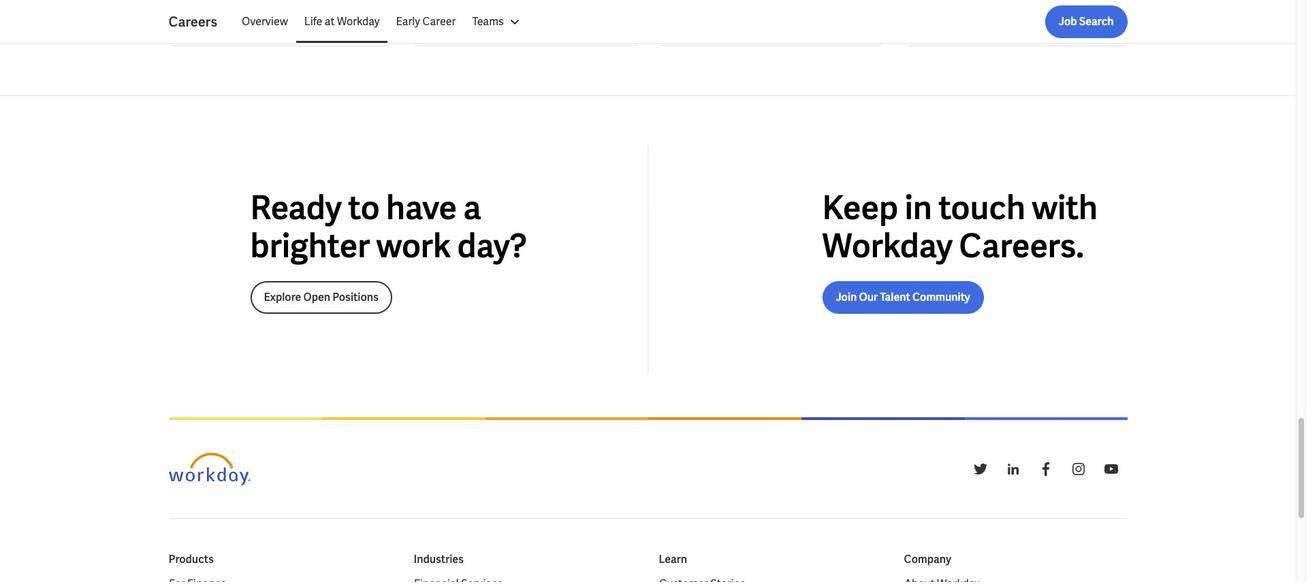 Task type: locate. For each thing, give the bounding box(es) containing it.
go to twitter image
[[973, 461, 989, 477]]

workday right at
[[337, 14, 380, 29]]

careers
[[169, 13, 217, 31]]

keep in touch with workday careers.
[[823, 186, 1098, 267]]

read inside button
[[438, 12, 463, 26]]

menu containing overview
[[234, 5, 531, 38]]

4 list item from the left
[[904, 576, 1128, 582]]

read more link
[[169, 0, 392, 46]]

more
[[220, 12, 246, 26]]

1 vertical spatial workday
[[823, 225, 953, 267]]

read left blog
[[438, 12, 463, 26]]

talent
[[880, 290, 911, 304]]

work
[[377, 225, 451, 267]]

read blog link
[[414, 0, 637, 46]]

company
[[904, 552, 952, 567]]

go to facebook image
[[1038, 461, 1054, 477]]

1 horizontal spatial read
[[438, 12, 463, 26]]

go to the homepage image
[[169, 453, 250, 486]]

career
[[423, 14, 456, 29]]

menu
[[234, 5, 531, 38]]

go to youtube image
[[1103, 461, 1120, 477]]

read inside button
[[192, 12, 217, 26]]

have
[[386, 186, 457, 229]]

job search
[[1059, 14, 1114, 29]]

list containing overview
[[234, 5, 1128, 38]]

0 vertical spatial workday
[[337, 14, 380, 29]]

go to linkedin image
[[1005, 461, 1022, 477]]

ready
[[250, 186, 342, 229]]

touch
[[939, 186, 1026, 229]]

1 list item from the left
[[169, 576, 392, 582]]

list item
[[169, 576, 392, 582], [414, 576, 637, 582], [659, 576, 883, 582], [904, 576, 1128, 582]]

list item for industries
[[414, 576, 637, 582]]

community
[[913, 290, 971, 304]]

read
[[192, 12, 217, 26], [438, 12, 463, 26]]

read for read blog
[[438, 12, 463, 26]]

1 read from the left
[[192, 12, 217, 26]]

workday up talent
[[823, 225, 953, 267]]

workday inside 'list'
[[337, 14, 380, 29]]

with
[[1032, 186, 1098, 229]]

read blog
[[438, 12, 487, 26]]

job
[[1059, 14, 1077, 29]]

job search link
[[1046, 5, 1128, 38]]

join our talent community link
[[823, 281, 984, 314]]

read left more
[[192, 12, 217, 26]]

2 read from the left
[[438, 12, 463, 26]]

0 horizontal spatial read
[[192, 12, 217, 26]]

1 horizontal spatial workday
[[823, 225, 953, 267]]

life
[[304, 14, 323, 29]]

overview link
[[234, 5, 296, 38]]

2 list item from the left
[[414, 576, 637, 582]]

overview
[[242, 14, 288, 29]]

join our talent community
[[836, 290, 971, 304]]

list
[[234, 5, 1128, 38]]

workday
[[337, 14, 380, 29], [823, 225, 953, 267]]

blog
[[465, 12, 487, 26]]

0 horizontal spatial workday
[[337, 14, 380, 29]]

read blog button
[[438, 11, 613, 28]]

explore open positions link
[[250, 281, 392, 314]]

3 list item from the left
[[659, 576, 883, 582]]



Task type: describe. For each thing, give the bounding box(es) containing it.
join
[[836, 290, 857, 304]]

teams button
[[464, 5, 531, 38]]

explore
[[264, 290, 301, 304]]

positions
[[333, 290, 379, 304]]

day?
[[457, 225, 527, 267]]

go to instagram image
[[1071, 461, 1087, 477]]

early
[[396, 14, 420, 29]]

read more
[[192, 12, 246, 26]]

at
[[325, 14, 335, 29]]

read for read more
[[192, 12, 217, 26]]

list item for learn
[[659, 576, 883, 582]]

brighter
[[250, 225, 370, 267]]

careers link
[[169, 12, 234, 31]]

to
[[348, 186, 380, 229]]

in
[[905, 186, 933, 229]]

list item for products
[[169, 576, 392, 582]]

open
[[303, 290, 331, 304]]

a
[[464, 186, 482, 229]]

early career link
[[388, 5, 464, 38]]

learn
[[659, 552, 687, 567]]

our
[[859, 290, 878, 304]]

search
[[1080, 14, 1114, 29]]

workday inside keep in touch with workday careers.
[[823, 225, 953, 267]]

list item for company
[[904, 576, 1128, 582]]

explore open positions
[[264, 290, 379, 304]]

life at workday
[[304, 14, 380, 29]]

early career
[[396, 14, 456, 29]]

careers.
[[960, 225, 1085, 267]]

ready to have a brighter work day?
[[250, 186, 527, 267]]

industries
[[414, 552, 464, 567]]

teams
[[472, 14, 504, 29]]

read more button
[[192, 11, 368, 28]]

keep
[[823, 186, 899, 229]]

life at workday link
[[296, 5, 388, 38]]

products
[[169, 552, 214, 567]]



Task type: vqa. For each thing, say whether or not it's contained in the screenshot.
Video associated with Millions of clients trust Franklin Templeton with investments. Franklin Templeton trusts Workday with financials.
no



